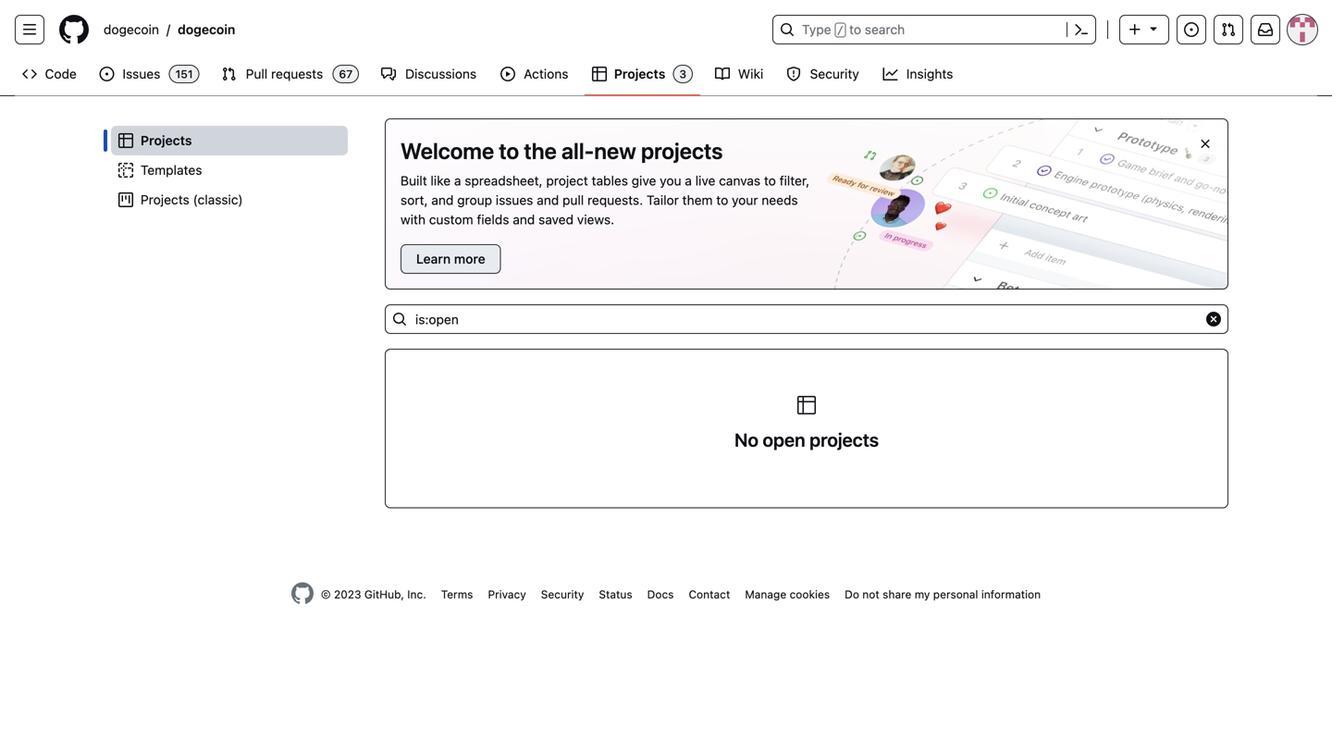 Task type: locate. For each thing, give the bounding box(es) containing it.
/
[[167, 22, 170, 37], [837, 24, 844, 37]]

contact
[[689, 588, 731, 601]]

discussions
[[405, 66, 477, 81]]

book image
[[716, 67, 730, 81]]

give
[[632, 173, 657, 188]]

0 horizontal spatial dogecoin
[[104, 22, 159, 37]]

0 horizontal spatial dogecoin link
[[96, 15, 167, 44]]

live
[[696, 173, 716, 188]]

search
[[865, 22, 905, 37]]

play image
[[501, 67, 516, 81]]

list containing dogecoin / dogecoin
[[96, 15, 762, 44]]

1 horizontal spatial a
[[685, 173, 692, 188]]

table image inside the projects link
[[118, 133, 133, 148]]

type / to search
[[802, 22, 905, 37]]

security left status link
[[541, 588, 584, 601]]

manage cookies button
[[745, 586, 830, 603]]

command palette image
[[1075, 22, 1089, 37]]

0 horizontal spatial /
[[167, 22, 170, 37]]

2 vertical spatial projects
[[141, 192, 190, 207]]

1 vertical spatial list
[[104, 118, 355, 222]]

projects
[[614, 66, 666, 81], [141, 133, 192, 148], [141, 192, 190, 207]]

1 horizontal spatial git pull request image
[[1222, 22, 1237, 37]]

project
[[546, 173, 588, 188]]

0 vertical spatial list
[[96, 15, 762, 44]]

to
[[850, 22, 862, 37], [499, 138, 519, 164], [764, 173, 776, 188], [717, 193, 729, 208]]

and
[[432, 193, 454, 208], [537, 193, 559, 208], [513, 212, 535, 227]]

0 vertical spatial git pull request image
[[1222, 22, 1237, 37]]

plus image
[[1128, 22, 1143, 37]]

close image
[[1199, 137, 1213, 151]]

docs
[[648, 588, 674, 601]]

dogecoin / dogecoin
[[104, 22, 235, 37]]

contact link
[[689, 588, 731, 601]]

wiki link
[[708, 60, 772, 88]]

67
[[339, 68, 353, 81]]

dogecoin
[[104, 22, 159, 37], [178, 22, 235, 37]]

1 a from the left
[[454, 173, 461, 188]]

1 horizontal spatial dogecoin link
[[170, 15, 243, 44]]

tables
[[592, 173, 628, 188]]

search image
[[392, 312, 407, 327]]

and up saved
[[537, 193, 559, 208]]

a
[[454, 173, 461, 188], [685, 173, 692, 188]]

requests
[[271, 66, 323, 81]]

0 horizontal spatial a
[[454, 173, 461, 188]]

1 vertical spatial security link
[[541, 588, 584, 601]]

project template image
[[118, 163, 133, 178]]

1 vertical spatial table image
[[796, 394, 818, 417]]

and down issues
[[513, 212, 535, 227]]

© 2023 github, inc.
[[321, 588, 426, 601]]

projects down the "templates"
[[141, 192, 190, 207]]

1 horizontal spatial security
[[810, 66, 860, 81]]

no open projects
[[735, 429, 879, 451]]

wiki
[[738, 66, 764, 81]]

security
[[810, 66, 860, 81], [541, 588, 584, 601]]

projects
[[641, 138, 723, 164], [810, 429, 879, 451]]

1 vertical spatial projects
[[810, 429, 879, 451]]

git pull request image left notifications icon
[[1222, 22, 1237, 37]]

share
[[883, 588, 912, 601]]

security link down type
[[779, 60, 868, 88]]

actions link
[[493, 60, 577, 88]]

table image up no open projects
[[796, 394, 818, 417]]

your
[[732, 193, 759, 208]]

2 a from the left
[[685, 173, 692, 188]]

homepage image
[[291, 583, 314, 605]]

1 horizontal spatial security link
[[779, 60, 868, 88]]

graph image
[[883, 67, 898, 81]]

git pull request image
[[1222, 22, 1237, 37], [222, 67, 237, 81]]

and down like on the left
[[432, 193, 454, 208]]

security link
[[779, 60, 868, 88], [541, 588, 584, 601]]

a right like on the left
[[454, 173, 461, 188]]

table image
[[118, 133, 133, 148], [796, 394, 818, 417]]

security link left status link
[[541, 588, 584, 601]]

1 horizontal spatial table image
[[796, 394, 818, 417]]

0 vertical spatial projects
[[641, 138, 723, 164]]

1 horizontal spatial /
[[837, 24, 844, 37]]

2023
[[334, 588, 361, 601]]

git pull request image for issue opened icon
[[1222, 22, 1237, 37]]

custom
[[429, 212, 474, 227]]

/ for type
[[837, 24, 844, 37]]

3
[[680, 68, 687, 81]]

1 horizontal spatial dogecoin
[[178, 22, 235, 37]]

fields
[[477, 212, 510, 227]]

a left 'live'
[[685, 173, 692, 188]]

canvas
[[719, 173, 761, 188]]

terms
[[441, 588, 473, 601]]

security right shield image
[[810, 66, 860, 81]]

1 dogecoin link from the left
[[96, 15, 167, 44]]

templates link
[[111, 156, 348, 185]]

/ inside dogecoin / dogecoin
[[167, 22, 170, 37]]

list
[[96, 15, 762, 44], [104, 118, 355, 222]]

projects right table image
[[614, 66, 666, 81]]

0 horizontal spatial git pull request image
[[222, 67, 237, 81]]

status link
[[599, 588, 633, 601]]

needs
[[762, 193, 798, 208]]

dogecoin up the issues on the left top
[[104, 22, 159, 37]]

not
[[863, 588, 880, 601]]

more
[[454, 251, 486, 267]]

0 vertical spatial table image
[[118, 133, 133, 148]]

151
[[175, 68, 193, 81]]

projects (classic)
[[141, 192, 243, 207]]

dogecoin link up 151
[[170, 15, 243, 44]]

dogecoin link up the issues on the left top
[[96, 15, 167, 44]]

/ inside the type / to search
[[837, 24, 844, 37]]

projects up the "templates"
[[141, 133, 192, 148]]

1 vertical spatial projects
[[141, 133, 192, 148]]

actions
[[524, 66, 569, 81]]

dogecoin up 151
[[178, 22, 235, 37]]

1 dogecoin from the left
[[104, 22, 159, 37]]

cookies
[[790, 588, 830, 601]]

type
[[802, 22, 832, 37]]

0 vertical spatial security link
[[779, 60, 868, 88]]

clear image
[[1207, 312, 1222, 327]]

0 horizontal spatial projects
[[641, 138, 723, 164]]

projects up "you"
[[641, 138, 723, 164]]

1 horizontal spatial and
[[513, 212, 535, 227]]

dogecoin link
[[96, 15, 167, 44], [170, 15, 243, 44]]

new
[[595, 138, 637, 164]]

to left search
[[850, 22, 862, 37]]

table image
[[592, 67, 607, 81]]

shield image
[[787, 67, 802, 81]]

1 vertical spatial git pull request image
[[222, 67, 237, 81]]

©
[[321, 588, 331, 601]]

filter,
[[780, 173, 810, 188]]

privacy link
[[488, 588, 526, 601]]

1 vertical spatial security
[[541, 588, 584, 601]]

git pull request image left 'pull'
[[222, 67, 237, 81]]

projects (classic) link
[[111, 185, 348, 215]]

projects right open
[[810, 429, 879, 451]]

0 horizontal spatial table image
[[118, 133, 133, 148]]

table image up project template image
[[118, 133, 133, 148]]



Task type: vqa. For each thing, say whether or not it's contained in the screenshot.
'Issues' Link
no



Task type: describe. For each thing, give the bounding box(es) containing it.
docs link
[[648, 588, 674, 601]]

learn more link
[[401, 244, 501, 274]]

all-
[[562, 138, 595, 164]]

learn
[[417, 251, 451, 267]]

2 dogecoin link from the left
[[170, 15, 243, 44]]

manage cookies
[[745, 588, 830, 601]]

welcome to the all-new projects built like a spreadsheet, project tables give you a live canvas to filter, sort, and group issues and pull requests. tailor them to your needs with custom fields and saved views.
[[401, 138, 810, 227]]

projects link
[[111, 126, 348, 156]]

manage
[[745, 588, 787, 601]]

issues
[[496, 193, 534, 208]]

/ for dogecoin
[[167, 22, 170, 37]]

the
[[524, 138, 557, 164]]

Search all projects text field
[[385, 305, 1229, 334]]

you
[[660, 173, 682, 188]]

to up spreadsheet, at top
[[499, 138, 519, 164]]

notifications image
[[1259, 22, 1274, 37]]

git pull request image for issue opened image
[[222, 67, 237, 81]]

like
[[431, 173, 451, 188]]

(classic)
[[193, 192, 243, 207]]

0 horizontal spatial and
[[432, 193, 454, 208]]

pull requests
[[246, 66, 323, 81]]

2 horizontal spatial and
[[537, 193, 559, 208]]

insights link
[[876, 60, 963, 88]]

requests.
[[588, 193, 643, 208]]

list containing projects
[[104, 118, 355, 222]]

status
[[599, 588, 633, 601]]

to up needs on the top of the page
[[764, 173, 776, 188]]

comment discussion image
[[382, 67, 396, 81]]

personal
[[934, 588, 979, 601]]

code link
[[15, 60, 85, 88]]

welcome
[[401, 138, 494, 164]]

learn more
[[417, 251, 486, 267]]

privacy
[[488, 588, 526, 601]]

templates
[[141, 162, 202, 178]]

information
[[982, 588, 1041, 601]]

tailor
[[647, 193, 679, 208]]

inc.
[[408, 588, 426, 601]]

no
[[735, 429, 759, 451]]

github,
[[365, 588, 404, 601]]

project image
[[118, 193, 133, 207]]

built
[[401, 173, 427, 188]]

1 horizontal spatial projects
[[810, 429, 879, 451]]

issues
[[123, 66, 160, 81]]

open
[[763, 429, 806, 451]]

them
[[683, 193, 713, 208]]

issue opened image
[[1185, 22, 1200, 37]]

0 vertical spatial security
[[810, 66, 860, 81]]

with
[[401, 212, 426, 227]]

homepage image
[[59, 15, 89, 44]]

projects inside welcome to the all-new projects built like a spreadsheet, project tables give you a live canvas to filter, sort, and group issues and pull requests. tailor them to your needs with custom fields and saved views.
[[641, 138, 723, 164]]

do
[[845, 588, 860, 601]]

code image
[[22, 67, 37, 81]]

issue opened image
[[99, 67, 114, 81]]

0 horizontal spatial security link
[[541, 588, 584, 601]]

saved
[[539, 212, 574, 227]]

spreadsheet,
[[465, 173, 543, 188]]

terms link
[[441, 588, 473, 601]]

do not share my personal information
[[845, 588, 1041, 601]]

do not share my personal information button
[[845, 586, 1041, 603]]

discussions link
[[374, 60, 486, 88]]

2 dogecoin from the left
[[178, 22, 235, 37]]

pull
[[563, 193, 584, 208]]

sort,
[[401, 193, 428, 208]]

views.
[[577, 212, 615, 227]]

to left your
[[717, 193, 729, 208]]

my
[[915, 588, 931, 601]]

group
[[457, 193, 492, 208]]

0 vertical spatial projects
[[614, 66, 666, 81]]

insights
[[907, 66, 954, 81]]

0 horizontal spatial security
[[541, 588, 584, 601]]

pull
[[246, 66, 268, 81]]

code
[[45, 66, 77, 81]]

triangle down image
[[1147, 21, 1162, 36]]



